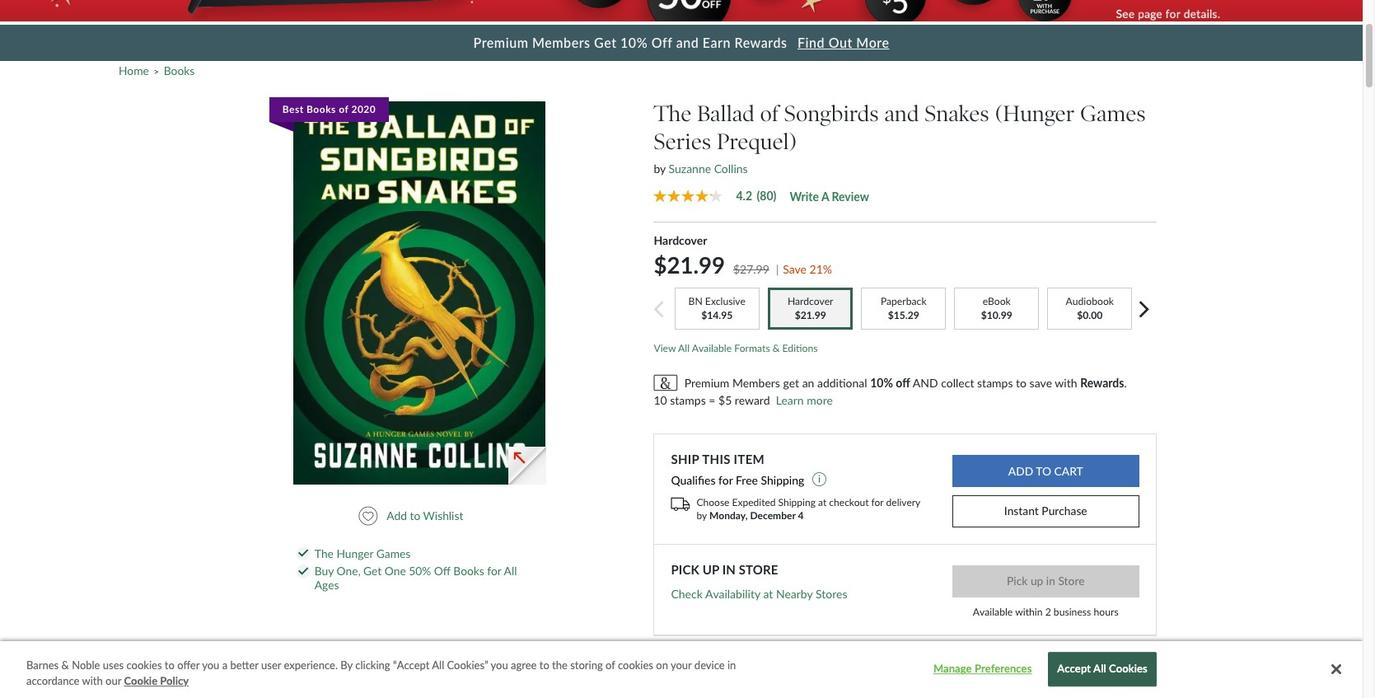 Task type: describe. For each thing, give the bounding box(es) containing it.
add to wishlist link
[[358, 507, 471, 526]]

4
[[798, 509, 804, 522]]

home link
[[119, 63, 149, 77]]

and
[[913, 376, 939, 390]]

on
[[656, 659, 669, 672]]

ballad
[[697, 100, 755, 127]]

this
[[703, 452, 731, 467]]

best books of 2020
[[282, 103, 376, 115]]

review
[[832, 189, 870, 203]]

1 horizontal spatial stamps
[[978, 376, 1014, 390]]

check
[[671, 587, 703, 601]]

1 vertical spatial at
[[764, 587, 774, 601]]

instant purchase button
[[953, 496, 1140, 528]]

bn exclusive $14.95
[[689, 295, 746, 321]]

manage
[[934, 663, 972, 676]]

1 vertical spatial available
[[973, 606, 1013, 618]]

snakes
[[925, 100, 990, 127]]

premium members get 10% off and earn rewards find out more
[[474, 34, 890, 50]]

formats
[[735, 342, 771, 354]]

up
[[703, 562, 720, 577]]

business hours
[[1054, 606, 1119, 618]]

manage preferences button
[[932, 653, 1035, 686]]

for inside buy one, get one 50% off books for all ages
[[487, 564, 502, 578]]

the
[[552, 659, 568, 672]]

the for hunger
[[315, 546, 334, 560]]

one
[[385, 564, 406, 578]]

experience.
[[284, 659, 338, 672]]

check image for buy
[[298, 568, 309, 576]]

suzanne
[[669, 161, 712, 175]]

books link
[[164, 63, 195, 77]]

paperback $15.29
[[881, 295, 927, 321]]

=
[[709, 393, 716, 407]]

(80)
[[757, 188, 777, 202]]

cookies
[[1110, 663, 1148, 676]]

view
[[654, 342, 676, 354]]

.
[[1125, 376, 1128, 390]]

save
[[1030, 376, 1053, 390]]

shipping inside ship this item qualifies for free shipping
[[761, 473, 805, 487]]

with inside barnes & noble uses cookies to offer you a better user experience. by clicking "accept all cookies" you agree to the storing of cookies on your device in accordance with our
[[82, 675, 103, 688]]

a inside barnes & noble uses cookies to offer you a better user experience. by clicking "accept all cookies" you agree to the storing of cookies on your device in accordance with our
[[222, 659, 228, 672]]

learn more link
[[776, 391, 833, 410]]

& inside barnes & noble uses cookies to offer you a better user experience. by clicking "accept all cookies" you agree to the storing of cookies on your device in accordance with our
[[61, 659, 69, 672]]

get for members
[[594, 34, 617, 50]]

view all available formats & editions
[[654, 342, 818, 354]]

all inside 'accept all cookies' button
[[1094, 663, 1107, 676]]

all inside barnes & noble uses cookies to offer you a better user experience. by clicking "accept all cookies" you agree to the storing of cookies on your device in accordance with our
[[432, 659, 444, 672]]

monday, december 4
[[710, 509, 804, 522]]

barnes & noble uses cookies to offer you a better user experience. by clicking "accept all cookies" you agree to the storing of cookies on your device in accordance with our
[[26, 659, 736, 688]]

policy
[[160, 675, 189, 688]]

(hunger
[[995, 100, 1075, 127]]

pick up in store
[[671, 562, 779, 577]]

2
[[1046, 606, 1052, 618]]

december
[[751, 509, 796, 522]]

to up policy
[[165, 659, 175, 672]]

privacy alert dialog
[[0, 641, 1363, 698]]

0 vertical spatial books
[[164, 63, 195, 77]]

in
[[723, 562, 736, 577]]

excerpt image
[[508, 447, 546, 485]]

the ballad of songbirds and snakes (hunger games series prequel) by suzanne collins
[[654, 100, 1146, 175]]

0 vertical spatial available
[[692, 342, 732, 354]]

ebook $10.99
[[981, 295, 1013, 321]]

collins
[[714, 161, 748, 175]]

0 vertical spatial off
[[652, 34, 673, 50]]

accept all cookies
[[1058, 663, 1148, 676]]

games inside the ballad of songbirds and snakes (hunger games series prequel) by suzanne collins
[[1081, 100, 1146, 127]]

1 horizontal spatial &
[[773, 342, 780, 354]]

paperback
[[881, 295, 927, 307]]

home
[[119, 63, 149, 77]]

0 vertical spatial and
[[676, 34, 699, 50]]

cookie
[[124, 675, 158, 688]]

view all available formats & editions link
[[654, 342, 818, 354]]

best
[[282, 103, 303, 115]]

free
[[736, 473, 758, 487]]

0 horizontal spatial games
[[377, 546, 411, 560]]

collect
[[942, 376, 975, 390]]

your
[[671, 659, 692, 672]]

members for get
[[533, 34, 591, 50]]

best books of 2020 link
[[269, 97, 546, 485]]

find
[[798, 34, 825, 50]]

availability
[[706, 587, 761, 601]]

$27.99
[[734, 262, 770, 276]]

user
[[261, 659, 281, 672]]

the hunger games link
[[315, 546, 411, 561]]

monday,
[[710, 509, 748, 522]]

agree
[[511, 659, 537, 672]]

storing
[[571, 659, 603, 672]]

1 horizontal spatial books
[[306, 103, 336, 115]]

save 21%
[[783, 262, 833, 276]]

members for get
[[733, 376, 781, 390]]

expedited
[[732, 496, 776, 508]]

check image for the
[[298, 550, 309, 558]]

the for ballad
[[654, 100, 692, 127]]

50%
[[409, 564, 431, 578]]

$0.00
[[1077, 309, 1103, 321]]



Task type: vqa. For each thing, say whether or not it's contained in the screenshot.
Editions
yes



Task type: locate. For each thing, give the bounding box(es) containing it.
10%
[[621, 34, 648, 50], [871, 376, 894, 390]]

songbirds
[[785, 100, 879, 127]]

0 vertical spatial games
[[1081, 100, 1146, 127]]

write a review
[[790, 189, 870, 203]]

of inside the ballad of songbirds and snakes (hunger games series prequel) by suzanne collins
[[761, 100, 779, 127]]

prequel)
[[717, 128, 797, 155]]

get down cyber week deals! shop now image
[[594, 34, 617, 50]]

0 vertical spatial shipping
[[761, 473, 805, 487]]

bn
[[689, 295, 703, 307]]

books right home
[[164, 63, 195, 77]]

1 vertical spatial premium
[[685, 376, 730, 390]]

0 horizontal spatial a
[[222, 659, 228, 672]]

games up one at the bottom of page
[[377, 546, 411, 560]]

2 vertical spatial books
[[454, 564, 485, 578]]

1 vertical spatial for
[[872, 496, 884, 508]]

for inside choose expedited shipping at checkout for delivery by
[[872, 496, 884, 508]]

uses
[[103, 659, 124, 672]]

1 vertical spatial the
[[315, 546, 334, 560]]

2 check image from the top
[[298, 568, 309, 576]]

by left suzanne
[[654, 161, 666, 175]]

10% left off
[[871, 376, 894, 390]]

0 horizontal spatial the
[[315, 546, 334, 560]]

& left editions
[[773, 342, 780, 354]]

books right 50%
[[454, 564, 485, 578]]

0 vertical spatial check image
[[298, 550, 309, 558]]

0 horizontal spatial get
[[364, 564, 382, 578]]

earn
[[703, 34, 731, 50]]

cookies left on
[[618, 659, 654, 672]]

at down store
[[764, 587, 774, 601]]

$14.95
[[702, 309, 733, 321]]

ebook
[[983, 295, 1011, 307]]

off inside buy one, get one 50% off books for all ages
[[434, 564, 451, 578]]

0 horizontal spatial members
[[533, 34, 591, 50]]

by inside choose expedited shipping at checkout for delivery by
[[697, 509, 707, 522]]

manage preferences
[[934, 663, 1032, 676]]

additional
[[818, 376, 868, 390]]

0 horizontal spatial at
[[764, 587, 774, 601]]

None submit
[[953, 455, 1140, 488], [953, 566, 1140, 598], [953, 455, 1140, 488], [953, 566, 1140, 598]]

to inside premium members get an additional 10% off and collect stamps to save with rewards . 10 stamps = $5 reward learn more
[[1017, 376, 1027, 390]]

0 vertical spatial at
[[819, 496, 827, 508]]

better
[[230, 659, 259, 672]]

of up prequel)
[[761, 100, 779, 127]]

you right the offer
[[202, 659, 220, 672]]

by inside the ballad of songbirds and snakes (hunger games series prequel) by suzanne collins
[[654, 161, 666, 175]]

to right add
[[410, 509, 421, 523]]

0 vertical spatial with
[[1055, 376, 1078, 390]]

the inside the ballad of songbirds and snakes (hunger games series prequel) by suzanne collins
[[654, 100, 692, 127]]

ship
[[671, 452, 700, 467]]

for left free
[[719, 473, 733, 487]]

shipping up 4
[[779, 496, 816, 508]]

shipping right free
[[761, 473, 805, 487]]

audiobook
[[1066, 295, 1114, 307]]

get for one,
[[364, 564, 382, 578]]

0 horizontal spatial premium
[[474, 34, 529, 50]]

our
[[106, 675, 121, 688]]

get down the hunger games link
[[364, 564, 382, 578]]

1 horizontal spatial 10%
[[871, 376, 894, 390]]

of inside barnes & noble uses cookies to offer you a better user experience. by clicking "accept all cookies" you agree to the storing of cookies on your device in accordance with our
[[606, 659, 615, 672]]

cookies
[[127, 659, 162, 672], [618, 659, 654, 672]]

and left snakes
[[885, 100, 920, 127]]

"accept
[[393, 659, 430, 672]]

more
[[857, 34, 890, 50]]

ages
[[315, 578, 339, 592]]

0 horizontal spatial with
[[82, 675, 103, 688]]

out
[[829, 34, 853, 50]]

delivery
[[887, 496, 921, 508]]

of left 2020
[[339, 103, 348, 115]]

$15.29
[[888, 309, 919, 321]]

premium inside premium members get an additional 10% off and collect stamps to save with rewards . 10 stamps = $5 reward learn more
[[685, 376, 730, 390]]

1 vertical spatial off
[[434, 564, 451, 578]]

premium members get an additional 10% off and collect stamps to save with rewards . 10 stamps = $5 reward learn more
[[654, 376, 1128, 407]]

1 you from the left
[[202, 659, 220, 672]]

0 horizontal spatial 10%
[[621, 34, 648, 50]]

off right 50%
[[434, 564, 451, 578]]

store
[[739, 562, 779, 577]]

0 horizontal spatial for
[[487, 564, 502, 578]]

the up "series" at top
[[654, 100, 692, 127]]

0 vertical spatial for
[[719, 473, 733, 487]]

0 vertical spatial &
[[773, 342, 780, 354]]

1 horizontal spatial premium
[[685, 376, 730, 390]]

1 vertical spatial members
[[733, 376, 781, 390]]

4.2 (80)
[[737, 188, 777, 202]]

rewards right earn
[[735, 34, 788, 50]]

0 horizontal spatial stamps
[[670, 393, 706, 407]]

0 horizontal spatial by
[[654, 161, 666, 175]]

members inside premium members get an additional 10% off and collect stamps to save with rewards . 10 stamps = $5 reward learn more
[[733, 376, 781, 390]]

0 horizontal spatial and
[[676, 34, 699, 50]]

more
[[807, 393, 833, 407]]

device
[[695, 659, 725, 672]]

of for songbirds
[[761, 100, 779, 127]]

$5
[[719, 393, 732, 407]]

available left within
[[973, 606, 1013, 618]]

0 horizontal spatial &
[[61, 659, 69, 672]]

in
[[728, 659, 736, 672]]

4.2
[[737, 188, 753, 202]]

10% inside premium members get an additional 10% off and collect stamps to save with rewards . 10 stamps = $5 reward learn more
[[871, 376, 894, 390]]

of right storing
[[606, 659, 615, 672]]

checkout
[[830, 496, 869, 508]]

buy
[[315, 564, 334, 578]]

preferences
[[975, 663, 1032, 676]]

available down "$14.95"
[[692, 342, 732, 354]]

1 horizontal spatial with
[[1055, 376, 1078, 390]]

write a review button
[[790, 189, 870, 203]]

for left the delivery
[[872, 496, 884, 508]]

1 horizontal spatial off
[[652, 34, 673, 50]]

books inside buy one, get one 50% off books for all ages
[[454, 564, 485, 578]]

1 horizontal spatial by
[[697, 509, 707, 522]]

1 horizontal spatial a
[[822, 189, 829, 203]]

ship this item qualifies for free shipping
[[671, 452, 808, 487]]

nearby stores
[[776, 587, 848, 601]]

stamps right the collect
[[978, 376, 1014, 390]]

write
[[790, 189, 819, 203]]

noble
[[72, 659, 100, 672]]

cookies up cookie
[[127, 659, 162, 672]]

and
[[676, 34, 699, 50], [885, 100, 920, 127]]

an
[[803, 376, 815, 390]]

by down choose
[[697, 509, 707, 522]]

rewards right save
[[1081, 376, 1125, 390]]

check image left buy
[[298, 568, 309, 576]]

pick
[[671, 562, 700, 577]]

at inside choose expedited shipping at checkout for delivery by
[[819, 496, 827, 508]]

1 horizontal spatial members
[[733, 376, 781, 390]]

for right 50%
[[487, 564, 502, 578]]

add to wishlist
[[387, 509, 464, 523]]

accept all cookies button
[[1049, 653, 1157, 687]]

0 vertical spatial the
[[654, 100, 692, 127]]

1 horizontal spatial of
[[606, 659, 615, 672]]

2 you from the left
[[491, 659, 508, 672]]

editions
[[783, 342, 818, 354]]

check image left hunger
[[298, 550, 309, 558]]

0 vertical spatial rewards
[[735, 34, 788, 50]]

1 vertical spatial shipping
[[779, 496, 816, 508]]

with right save
[[1055, 376, 1078, 390]]

with
[[1055, 376, 1078, 390], [82, 675, 103, 688]]

off down cyber week deals! shop now image
[[652, 34, 673, 50]]

& up the accordance
[[61, 659, 69, 672]]

and inside the ballad of songbirds and snakes (hunger games series prequel) by suzanne collins
[[885, 100, 920, 127]]

qualifies
[[671, 473, 716, 487]]

0 vertical spatial get
[[594, 34, 617, 50]]

2 vertical spatial for
[[487, 564, 502, 578]]

the hunger games
[[315, 546, 411, 560]]

1 vertical spatial &
[[61, 659, 69, 672]]

1 vertical spatial 10%
[[871, 376, 894, 390]]

1 vertical spatial get
[[364, 564, 382, 578]]

item
[[734, 452, 765, 467]]

for inside ship this item qualifies for free shipping
[[719, 473, 733, 487]]

with down noble
[[82, 675, 103, 688]]

get inside buy one, get one 50% off books for all ages
[[364, 564, 382, 578]]

cyber week deals! shop now image
[[0, 0, 1363, 21]]

cookies"
[[447, 659, 489, 672]]

1 horizontal spatial available
[[973, 606, 1013, 618]]

1 horizontal spatial games
[[1081, 100, 1146, 127]]

stamps left =
[[670, 393, 706, 407]]

0 vertical spatial a
[[822, 189, 829, 203]]

you left "agree"
[[491, 659, 508, 672]]

1 check image from the top
[[298, 550, 309, 558]]

1 vertical spatial a
[[222, 659, 228, 672]]

1 vertical spatial by
[[697, 509, 707, 522]]

accordance
[[26, 675, 80, 688]]

0 horizontal spatial rewards
[[735, 34, 788, 50]]

books right best
[[306, 103, 336, 115]]

available within 2 business hours
[[973, 606, 1119, 618]]

choose expedited shipping at checkout for delivery by
[[697, 496, 921, 522]]

to
[[1017, 376, 1027, 390], [410, 509, 421, 523], [165, 659, 175, 672], [540, 659, 550, 672]]

1 horizontal spatial at
[[819, 496, 827, 508]]

1 horizontal spatial the
[[654, 100, 692, 127]]

cookie policy
[[124, 675, 189, 688]]

2 cookies from the left
[[618, 659, 654, 672]]

0 vertical spatial by
[[654, 161, 666, 175]]

1 vertical spatial books
[[306, 103, 336, 115]]

shipping
[[761, 473, 805, 487], [779, 496, 816, 508]]

offer
[[177, 659, 200, 672]]

get
[[784, 376, 800, 390]]

suzanne collins link
[[669, 161, 748, 175]]

0 vertical spatial 10%
[[621, 34, 648, 50]]

premium for premium members get 10% off and earn rewards find out more
[[474, 34, 529, 50]]

check image
[[298, 550, 309, 558], [298, 568, 309, 576]]

0 horizontal spatial books
[[164, 63, 195, 77]]

0 horizontal spatial cookies
[[127, 659, 162, 672]]

1 horizontal spatial cookies
[[618, 659, 654, 672]]

wishlist
[[423, 509, 464, 523]]

2 horizontal spatial for
[[872, 496, 884, 508]]

1 vertical spatial stamps
[[670, 393, 706, 407]]

1 vertical spatial games
[[377, 546, 411, 560]]

2020
[[351, 103, 376, 115]]

1 horizontal spatial get
[[594, 34, 617, 50]]

1 vertical spatial and
[[885, 100, 920, 127]]

1 horizontal spatial rewards
[[1081, 376, 1125, 390]]

1 horizontal spatial you
[[491, 659, 508, 672]]

all inside buy one, get one 50% off books for all ages
[[504, 564, 517, 578]]

0 vertical spatial stamps
[[978, 376, 1014, 390]]

with inside premium members get an additional 10% off and collect stamps to save with rewards . 10 stamps = $5 reward learn more
[[1055, 376, 1078, 390]]

instant
[[1005, 504, 1039, 518]]

members
[[533, 34, 591, 50], [733, 376, 781, 390]]

1 cookies from the left
[[127, 659, 162, 672]]

a right write
[[822, 189, 829, 203]]

a left better
[[222, 659, 228, 672]]

rewards inside premium members get an additional 10% off and collect stamps to save with rewards . 10 stamps = $5 reward learn more
[[1081, 376, 1125, 390]]

$21.99 $27.99
[[654, 251, 770, 278]]

1 horizontal spatial for
[[719, 473, 733, 487]]

1 vertical spatial check image
[[298, 568, 309, 576]]

cookie policy link
[[124, 674, 189, 690]]

hunger
[[337, 546, 374, 560]]

0 horizontal spatial you
[[202, 659, 220, 672]]

off
[[652, 34, 673, 50], [434, 564, 451, 578]]

0 vertical spatial members
[[533, 34, 591, 50]]

games right (hunger
[[1081, 100, 1146, 127]]

choose
[[697, 496, 730, 508]]

2 horizontal spatial of
[[761, 100, 779, 127]]

premium for premium members get an additional 10% off and collect stamps to save with rewards . 10 stamps = $5 reward learn more
[[685, 376, 730, 390]]

0 horizontal spatial of
[[339, 103, 348, 115]]

by
[[654, 161, 666, 175], [697, 509, 707, 522]]

at left checkout
[[819, 496, 827, 508]]

reward
[[735, 393, 770, 407]]

1 horizontal spatial and
[[885, 100, 920, 127]]

the up buy
[[315, 546, 334, 560]]

1 vertical spatial rewards
[[1081, 376, 1125, 390]]

buy one, get one 50% off books for all ages
[[315, 564, 517, 592]]

instant purchase
[[1005, 504, 1088, 518]]

add
[[387, 509, 407, 523]]

2 horizontal spatial books
[[454, 564, 485, 578]]

games
[[1081, 100, 1146, 127], [377, 546, 411, 560]]

1 vertical spatial with
[[82, 675, 103, 688]]

$10.99
[[981, 309, 1013, 321]]

0 horizontal spatial off
[[434, 564, 451, 578]]

0 vertical spatial premium
[[474, 34, 529, 50]]

to left the
[[540, 659, 550, 672]]

0 horizontal spatial available
[[692, 342, 732, 354]]

check availability at nearby stores link
[[671, 587, 848, 601]]

10% down cyber week deals! shop now image
[[621, 34, 648, 50]]

shipping inside choose expedited shipping at checkout for delivery by
[[779, 496, 816, 508]]

the ballad of songbirds and snakes (hunger games series prequel) image
[[293, 101, 546, 485]]

to left save
[[1017, 376, 1027, 390]]

&
[[773, 342, 780, 354], [61, 659, 69, 672]]

of for 2020
[[339, 103, 348, 115]]

and left earn
[[676, 34, 699, 50]]



